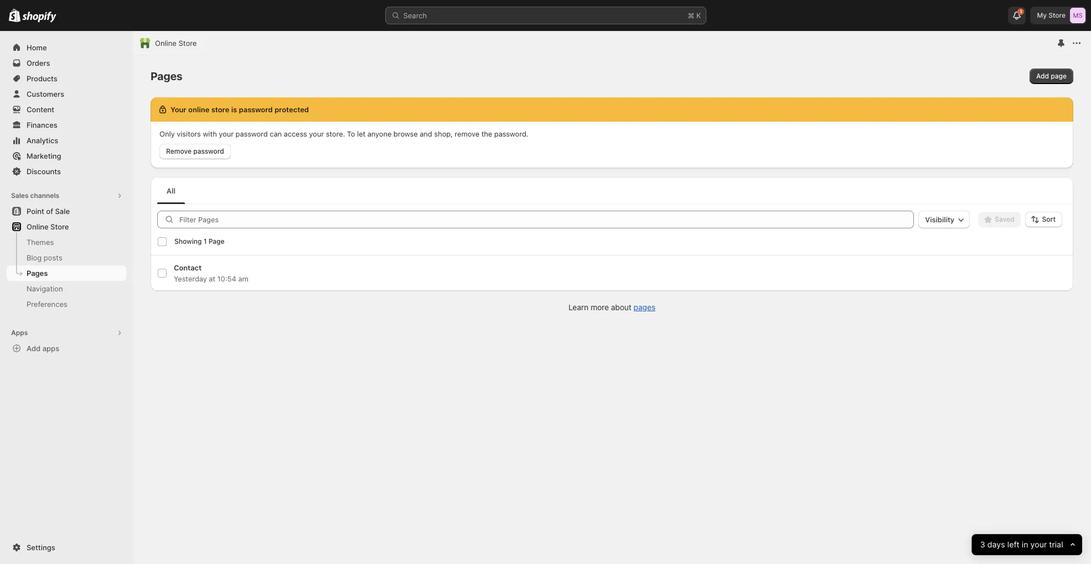 Task type: describe. For each thing, give the bounding box(es) containing it.
finances
[[27, 121, 57, 130]]

your
[[1031, 540, 1048, 550]]

blog posts link
[[7, 250, 126, 266]]

apps
[[42, 344, 59, 353]]

point of sale button
[[0, 204, 133, 219]]

content
[[27, 105, 54, 114]]

1 button
[[1009, 7, 1027, 24]]

0 horizontal spatial store
[[50, 223, 69, 232]]

online store image
[[140, 38, 151, 49]]

customers link
[[7, 86, 126, 102]]

my store image
[[1071, 8, 1086, 23]]

marketing
[[27, 152, 61, 161]]

shopify image
[[22, 11, 57, 23]]

settings
[[27, 544, 55, 553]]

analytics
[[27, 136, 58, 145]]

marketing link
[[7, 148, 126, 164]]

customers
[[27, 90, 64, 99]]

pages link
[[7, 266, 126, 281]]

add
[[27, 344, 41, 353]]

discounts
[[27, 167, 61, 176]]

sale
[[55, 207, 70, 216]]

preferences
[[27, 300, 67, 309]]

navigation
[[27, 285, 63, 294]]

1 vertical spatial online store link
[[7, 219, 126, 235]]

online store inside the online store link
[[27, 223, 69, 232]]

posts
[[44, 254, 62, 263]]

content link
[[7, 102, 126, 117]]

home
[[27, 43, 47, 52]]

apps
[[11, 329, 28, 337]]

pages
[[27, 269, 48, 278]]

⌘ k
[[688, 11, 701, 20]]

3
[[981, 540, 986, 550]]

of
[[46, 207, 53, 216]]

settings link
[[7, 541, 126, 556]]

my store
[[1038, 11, 1066, 19]]

apps button
[[7, 326, 126, 341]]

my
[[1038, 11, 1047, 19]]

preferences link
[[7, 297, 126, 312]]



Task type: vqa. For each thing, say whether or not it's contained in the screenshot.
text box
no



Task type: locate. For each thing, give the bounding box(es) containing it.
orders link
[[7, 55, 126, 71]]

0 horizontal spatial online store
[[27, 223, 69, 232]]

0 vertical spatial online store link
[[155, 38, 197, 49]]

channels
[[30, 192, 59, 200]]

online
[[155, 39, 177, 48], [27, 223, 49, 232]]

analytics link
[[7, 133, 126, 148]]

search
[[403, 11, 427, 20]]

1 horizontal spatial online store
[[155, 39, 197, 48]]

online store link down sale
[[7, 219, 126, 235]]

0 vertical spatial online store
[[155, 39, 197, 48]]

add apps
[[27, 344, 59, 353]]

0 vertical spatial store
[[1049, 11, 1066, 19]]

online right online store image
[[155, 39, 177, 48]]

1 vertical spatial store
[[179, 39, 197, 48]]

themes
[[27, 238, 54, 247]]

online down point
[[27, 223, 49, 232]]

products link
[[7, 71, 126, 86]]

home link
[[7, 40, 126, 55]]

store right my on the top
[[1049, 11, 1066, 19]]

3 days left in your trial
[[981, 540, 1064, 550]]

blog
[[27, 254, 42, 263]]

sales channels
[[11, 192, 59, 200]]

1 vertical spatial online store
[[27, 223, 69, 232]]

in
[[1022, 540, 1029, 550]]

point of sale
[[27, 207, 70, 216]]

navigation link
[[7, 281, 126, 297]]

online store right online store image
[[155, 39, 197, 48]]

trial
[[1050, 540, 1064, 550]]

online store link right online store image
[[155, 38, 197, 49]]

online store link
[[155, 38, 197, 49], [7, 219, 126, 235]]

1 horizontal spatial online
[[155, 39, 177, 48]]

point
[[27, 207, 44, 216]]

discounts link
[[7, 164, 126, 179]]

point of sale link
[[7, 204, 126, 219]]

sales
[[11, 192, 29, 200]]

orders
[[27, 59, 50, 68]]

shopify image
[[9, 9, 21, 22]]

2 horizontal spatial store
[[1049, 11, 1066, 19]]

store down sale
[[50, 223, 69, 232]]

1 horizontal spatial store
[[179, 39, 197, 48]]

finances link
[[7, 117, 126, 133]]

store right online store image
[[179, 39, 197, 48]]

sales channels button
[[7, 188, 126, 204]]

add apps button
[[7, 341, 126, 357]]

1
[[1020, 9, 1023, 14]]

blog posts
[[27, 254, 62, 263]]

3 days left in your trial button
[[972, 535, 1083, 556]]

0 horizontal spatial online store link
[[7, 219, 126, 235]]

themes link
[[7, 235, 126, 250]]

⌘
[[688, 11, 695, 20]]

1 vertical spatial online
[[27, 223, 49, 232]]

0 vertical spatial online
[[155, 39, 177, 48]]

products
[[27, 74, 57, 83]]

0 horizontal spatial online
[[27, 223, 49, 232]]

store
[[1049, 11, 1066, 19], [179, 39, 197, 48], [50, 223, 69, 232]]

online store down point of sale
[[27, 223, 69, 232]]

k
[[697, 11, 701, 20]]

days
[[988, 540, 1006, 550]]

1 horizontal spatial online store link
[[155, 38, 197, 49]]

left
[[1008, 540, 1020, 550]]

online store
[[155, 39, 197, 48], [27, 223, 69, 232]]

2 vertical spatial store
[[50, 223, 69, 232]]



